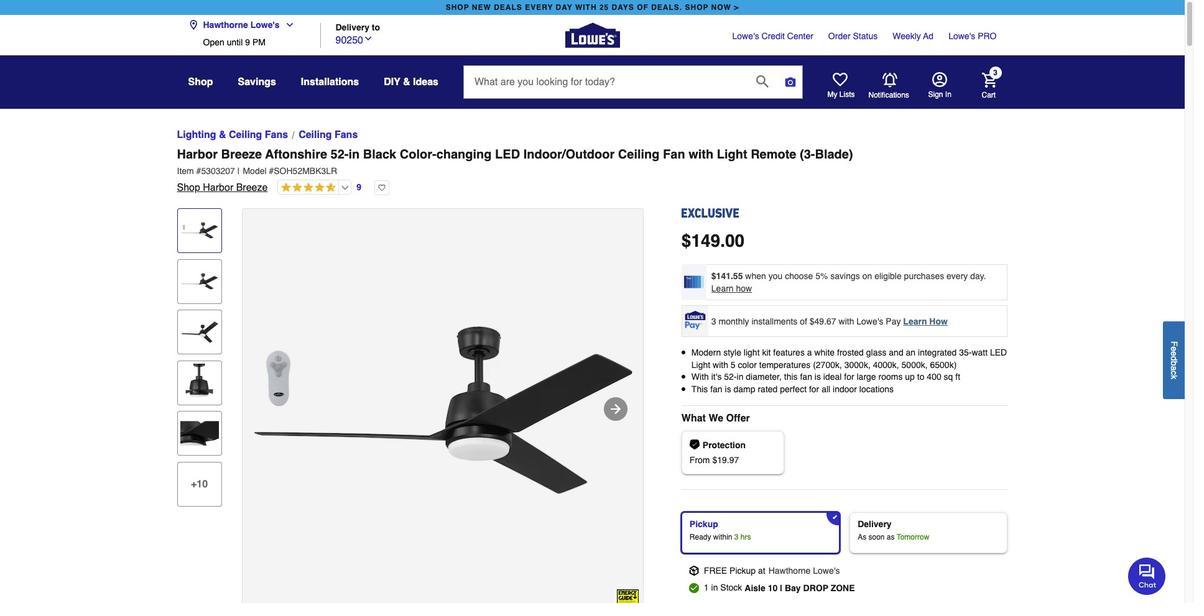 Task type: vqa. For each thing, say whether or not it's contained in the screenshot.
Modern style light kit features a white frosted glass and an integrated 35-watt LED Light with 5 color temperatures (2700k, 3000k, 4000k, 5000k, 6500k) With it's 52-in diameter, this fan is ideal for large rooms up to 400 sq ft This fan is damp rated perfect for all indoor locations
yes



Task type: describe. For each thing, give the bounding box(es) containing it.
harbor breeze  #soh52mbk3lr image
[[242, 209, 643, 603]]

blade)
[[815, 147, 853, 162]]

lowe's credit center
[[732, 31, 813, 41]]

harbor breeze  #soh52mbk3lr - thumbnail image
[[180, 211, 219, 250]]

lowe's pro
[[949, 31, 997, 41]]

lowe's home improvement cart image
[[982, 72, 997, 87]]

shop new deals every day with 25 days of deals. shop now >
[[446, 3, 739, 12]]

installations
[[301, 76, 359, 88]]

pm
[[252, 37, 266, 47]]

perfect
[[780, 384, 807, 394]]

chevron down image inside 90250 button
[[363, 33, 373, 43]]

3 monthly installments of $49.67 with lowe's pay learn how
[[711, 316, 948, 326]]

new
[[472, 3, 491, 12]]

0 horizontal spatial fan
[[710, 384, 722, 394]]

1 horizontal spatial learn
[[903, 316, 927, 326]]

arrow right image
[[608, 402, 623, 417]]

| inside harbor breeze aftonshire 52-in black color-changing led indoor/outdoor ceiling fan with light remote (3-blade) item # 5303207 | model # soh52mbk3lr
[[237, 166, 240, 176]]

(2700k,
[[813, 360, 842, 370]]

style
[[723, 348, 741, 358]]

watt
[[972, 348, 988, 358]]

integrated
[[918, 348, 957, 358]]

this
[[691, 384, 708, 394]]

Search Query text field
[[464, 66, 746, 98]]

day
[[556, 3, 573, 12]]

harbor inside harbor breeze aftonshire 52-in black color-changing led indoor/outdoor ceiling fan with light remote (3-blade) item # 5303207 | model # soh52mbk3lr
[[177, 147, 218, 162]]

d
[[1169, 356, 1179, 361]]

lowe's credit center link
[[732, 30, 813, 42]]

pro
[[978, 31, 997, 41]]

heart outline image
[[375, 180, 389, 195]]

deals
[[494, 3, 522, 12]]

protection
[[703, 441, 746, 451]]

cart
[[982, 90, 996, 99]]

led inside modern style light kit features a white frosted glass and an integrated 35-watt led light with 5 color temperatures (2700k, 3000k, 4000k, 5000k, 6500k) with it's 52-in diameter, this fan is ideal for large rooms up to 400 sq ft this fan is damp rated perfect for all indoor locations
[[990, 348, 1007, 358]]

choose
[[785, 271, 813, 281]]

and
[[889, 348, 903, 358]]

protection plan filled image
[[690, 440, 700, 450]]

light
[[744, 348, 760, 358]]

lowe's inside button
[[250, 20, 280, 30]]

on
[[862, 271, 872, 281]]

option group containing pickup
[[677, 508, 1013, 559]]

c
[[1169, 371, 1179, 375]]

+10 button
[[177, 462, 222, 507]]

1 horizontal spatial fan
[[800, 372, 812, 382]]

tomorrow
[[897, 533, 929, 542]]

1 horizontal spatial ceiling
[[299, 129, 332, 141]]

in inside harbor breeze aftonshire 52-in black color-changing led indoor/outdoor ceiling fan with light remote (3-blade) item # 5303207 | model # soh52mbk3lr
[[349, 147, 360, 162]]

1
[[704, 583, 709, 593]]

soon
[[869, 533, 885, 542]]

4.6 stars image
[[278, 182, 336, 194]]

| inside 1 in stock aisle 10 | bay drop zone
[[780, 584, 782, 594]]

hawthorne lowe's
[[203, 20, 280, 30]]

credit
[[762, 31, 785, 41]]

remote
[[751, 147, 796, 162]]

400
[[927, 372, 941, 382]]

what
[[682, 413, 706, 424]]

my lists link
[[828, 72, 855, 100]]

how
[[929, 316, 948, 326]]

pay
[[886, 316, 901, 326]]

status
[[853, 31, 878, 41]]

changing
[[436, 147, 492, 162]]

in inside modern style light kit features a white frosted glass and an integrated 35-watt led light with 5 color temperatures (2700k, 3000k, 4000k, 5000k, 6500k) with it's 52-in diameter, this fan is ideal for large rooms up to 400 sq ft this fan is damp rated perfect for all indoor locations
[[737, 372, 743, 382]]

harbor breeze  #soh52mbk3lr - thumbnail2 image
[[180, 262, 219, 301]]

temperatures
[[759, 360, 811, 370]]

shop for shop harbor breeze
[[177, 182, 200, 193]]

0 vertical spatial to
[[372, 22, 380, 32]]

how
[[736, 284, 752, 294]]

harbor breeze  #soh52mbk3lr - thumbnail4 image
[[180, 364, 219, 402]]

light inside modern style light kit features a white frosted glass and an integrated 35-watt led light with 5 color temperatures (2700k, 3000k, 4000k, 5000k, 6500k) with it's 52-in diameter, this fan is ideal for large rooms up to 400 sq ft this fan is damp rated perfect for all indoor locations
[[691, 360, 710, 370]]

1 vertical spatial with
[[839, 316, 854, 326]]

ad
[[923, 31, 934, 41]]

shop harbor breeze
[[177, 182, 268, 193]]

90250 button
[[336, 31, 373, 48]]

1 vertical spatial 9
[[357, 182, 361, 192]]

sq
[[944, 372, 953, 382]]

to inside modern style light kit features a white frosted glass and an integrated 35-watt led light with 5 color temperatures (2700k, 3000k, 4000k, 5000k, 6500k) with it's 52-in diameter, this fan is ideal for large rooms up to 400 sq ft this fan is damp rated perfect for all indoor locations
[[917, 372, 924, 382]]

5%
[[815, 271, 828, 281]]

every
[[947, 271, 968, 281]]

you
[[769, 271, 783, 281]]

of
[[800, 316, 807, 326]]

aftonshire
[[265, 147, 327, 162]]

0 vertical spatial 9
[[245, 37, 250, 47]]

free
[[704, 566, 727, 576]]

90250
[[336, 35, 363, 46]]

1 shop from the left
[[446, 3, 469, 12]]

$
[[682, 231, 691, 251]]

modern style light kit features a white frosted glass and an integrated 35-watt led light with 5 color temperatures (2700k, 3000k, 4000k, 5000k, 6500k) with it's 52-in diameter, this fan is ideal for large rooms up to 400 sq ft this fan is damp rated perfect for all indoor locations
[[691, 348, 1007, 394]]

lowes pay logo image
[[683, 311, 708, 330]]

b
[[1169, 361, 1179, 366]]

damp
[[734, 384, 755, 394]]

harbor breeze aftonshire 52-in black color-changing led indoor/outdoor ceiling fan with light remote (3-blade) item # 5303207 | model # soh52mbk3lr
[[177, 147, 853, 176]]

ready
[[690, 533, 711, 542]]

within
[[713, 533, 732, 542]]

rated
[[758, 384, 778, 394]]

ceiling fans link
[[299, 127, 358, 142]]

color-
[[400, 147, 436, 162]]

lowe's home improvement account image
[[932, 72, 947, 87]]

lowe's left pro
[[949, 31, 975, 41]]

f e e d b a c k button
[[1163, 321, 1185, 399]]

1 vertical spatial is
[[725, 384, 731, 394]]

3 inside pickup ready within 3 hrs
[[734, 533, 739, 542]]

black
[[363, 147, 396, 162]]

delivery to
[[336, 22, 380, 32]]

sign in
[[928, 90, 951, 99]]

led inside harbor breeze aftonshire 52-in black color-changing led indoor/outdoor ceiling fan with light remote (3-blade) item # 5303207 | model # soh52mbk3lr
[[495, 147, 520, 162]]

deals.
[[651, 3, 682, 12]]

hrs
[[741, 533, 751, 542]]

until
[[227, 37, 243, 47]]

every
[[525, 3, 553, 12]]

diy & ideas button
[[384, 71, 438, 93]]

learn inside $141.55 when you choose 5% savings on eligible purchases every day. learn how
[[711, 284, 734, 294]]

aisle
[[745, 584, 765, 594]]

sign
[[928, 90, 943, 99]]

ceiling inside harbor breeze aftonshire 52-in black color-changing led indoor/outdoor ceiling fan with light remote (3-blade) item # 5303207 | model # soh52mbk3lr
[[618, 147, 660, 162]]

1 vertical spatial hawthorne
[[769, 566, 811, 576]]

weekly
[[893, 31, 921, 41]]



Task type: locate. For each thing, give the bounding box(es) containing it.
weekly ad link
[[893, 30, 934, 42]]

harbor
[[177, 147, 218, 162], [203, 182, 233, 193]]

1 vertical spatial 3
[[711, 316, 716, 326]]

light left remote
[[717, 147, 747, 162]]

0 vertical spatial chevron down image
[[280, 20, 295, 30]]

pickup ready within 3 hrs
[[690, 520, 751, 542]]

0 horizontal spatial fans
[[265, 129, 288, 141]]

harbor breeze  #soh52mbk3lr - thumbnail3 image
[[180, 313, 219, 352]]

diameter,
[[746, 372, 782, 382]]

0 vertical spatial |
[[237, 166, 240, 176]]

delivery for as
[[858, 520, 892, 530]]

this
[[784, 372, 798, 382]]

harbor breeze  #soh52mbk3lr - thumbnail5 image
[[180, 414, 219, 453]]

lowe's left the pay
[[857, 316, 883, 326]]

$141.55 when you choose 5% savings on eligible purchases every day. learn how
[[711, 271, 986, 294]]

lowe's home improvement logo image
[[565, 8, 620, 63]]

ideas
[[413, 76, 438, 88]]

eligible
[[875, 271, 902, 281]]

$141.55
[[711, 271, 743, 281]]

is left damp
[[725, 384, 731, 394]]

fans up aftonshire
[[265, 129, 288, 141]]

0 horizontal spatial in
[[349, 147, 360, 162]]

2 e from the top
[[1169, 351, 1179, 356]]

$19.97
[[712, 455, 739, 465]]

days
[[612, 3, 634, 12]]

harbor down lighting
[[177, 147, 218, 162]]

1 vertical spatial |
[[780, 584, 782, 594]]

2 horizontal spatial in
[[737, 372, 743, 382]]

savings
[[830, 271, 860, 281]]

1 vertical spatial harbor
[[203, 182, 233, 193]]

learn
[[711, 284, 734, 294], [903, 316, 927, 326]]

e up b in the right of the page
[[1169, 351, 1179, 356]]

1 horizontal spatial hawthorne
[[769, 566, 811, 576]]

led right changing
[[495, 147, 520, 162]]

1 vertical spatial chevron down image
[[363, 33, 373, 43]]

0 horizontal spatial chevron down image
[[280, 20, 295, 30]]

1 horizontal spatial to
[[917, 372, 924, 382]]

0 horizontal spatial ceiling
[[229, 129, 262, 141]]

2 horizontal spatial ceiling
[[618, 147, 660, 162]]

all
[[822, 384, 830, 394]]

0 horizontal spatial delivery
[[336, 22, 369, 32]]

0 horizontal spatial for
[[809, 384, 819, 394]]

light inside harbor breeze aftonshire 52-in black color-changing led indoor/outdoor ceiling fan with light remote (3-blade) item # 5303207 | model # soh52mbk3lr
[[717, 147, 747, 162]]

None search field
[[463, 65, 803, 109]]

features
[[773, 348, 805, 358]]

1 in stock aisle 10 | bay drop zone
[[704, 583, 855, 594]]

| left the model
[[237, 166, 240, 176]]

white
[[814, 348, 835, 358]]

1 vertical spatial learn
[[903, 316, 927, 326]]

in inside 1 in stock aisle 10 | bay drop zone
[[711, 583, 718, 593]]

for left all on the bottom right of page
[[809, 384, 819, 394]]

0 vertical spatial 52-
[[331, 147, 349, 162]]

1 horizontal spatial chevron down image
[[363, 33, 373, 43]]

delivery
[[336, 22, 369, 32], [858, 520, 892, 530]]

2 horizontal spatial 3
[[993, 69, 998, 77]]

& right diy
[[403, 76, 410, 88]]

with left 5
[[713, 360, 728, 370]]

lowe's home improvement notification center image
[[882, 72, 897, 87]]

$ 149 . 00
[[682, 231, 745, 251]]

1 vertical spatial 52-
[[724, 372, 737, 382]]

for
[[844, 372, 854, 382], [809, 384, 819, 394]]

0 horizontal spatial light
[[691, 360, 710, 370]]

a left white in the right bottom of the page
[[807, 348, 812, 358]]

0 vertical spatial is
[[815, 372, 821, 382]]

0 vertical spatial in
[[349, 147, 360, 162]]

lowe's left credit
[[732, 31, 759, 41]]

with inside modern style light kit features a white frosted glass and an integrated 35-watt led light with 5 color temperatures (2700k, 3000k, 4000k, 5000k, 6500k) with it's 52-in diameter, this fan is ideal for large rooms up to 400 sq ft this fan is damp rated perfect for all indoor locations
[[713, 360, 728, 370]]

3 for 3
[[993, 69, 998, 77]]

item number 5 3 0 3 2 0 7 and model number s o h 5 2 m b k 3 l r element
[[177, 165, 1008, 177]]

a for b
[[1169, 366, 1179, 371]]

notifications
[[869, 90, 909, 99]]

0 vertical spatial led
[[495, 147, 520, 162]]

1 vertical spatial breeze
[[236, 182, 268, 193]]

is
[[815, 372, 821, 382], [725, 384, 731, 394]]

shop left new
[[446, 3, 469, 12]]

2 vertical spatial with
[[713, 360, 728, 370]]

0 vertical spatial learn
[[711, 284, 734, 294]]

lists
[[840, 90, 855, 99]]

option group
[[677, 508, 1013, 559]]

fans up the soh52mbk3lr
[[335, 129, 358, 141]]

now
[[711, 3, 731, 12]]

led
[[495, 147, 520, 162], [990, 348, 1007, 358]]

0 horizontal spatial &
[[219, 129, 226, 141]]

search image
[[756, 75, 769, 87]]

purchases
[[904, 271, 944, 281]]

1 vertical spatial for
[[809, 384, 819, 394]]

shop left now
[[685, 3, 709, 12]]

1 e from the top
[[1169, 346, 1179, 351]]

1 vertical spatial light
[[691, 360, 710, 370]]

1 vertical spatial &
[[219, 129, 226, 141]]

9
[[245, 37, 250, 47], [357, 182, 361, 192]]

0 vertical spatial fan
[[800, 372, 812, 382]]

00
[[725, 231, 745, 251]]

52- down ceiling fans
[[331, 147, 349, 162]]

lighting & ceiling fans link
[[177, 127, 288, 142]]

35-
[[959, 348, 972, 358]]

52- inside modern style light kit features a white frosted glass and an integrated 35-watt led light with 5 color temperatures (2700k, 3000k, 4000k, 5000k, 6500k) with it's 52-in diameter, this fan is ideal for large rooms up to 400 sq ft this fan is damp rated perfect for all indoor locations
[[724, 372, 737, 382]]

item
[[177, 166, 194, 176]]

location image
[[188, 20, 198, 30]]

2 vertical spatial 3
[[734, 533, 739, 542]]

0 horizontal spatial to
[[372, 22, 380, 32]]

3000k,
[[844, 360, 871, 370]]

hawthorne inside button
[[203, 20, 248, 30]]

9 left the pm
[[245, 37, 250, 47]]

hawthorne lowe's button
[[188, 12, 300, 37]]

delivery up soon
[[858, 520, 892, 530]]

1 vertical spatial pickup
[[730, 566, 756, 576]]

5000k,
[[902, 360, 928, 370]]

with
[[691, 372, 709, 382]]

breeze down the model
[[236, 182, 268, 193]]

fan
[[663, 147, 685, 162]]

52- down 5
[[724, 372, 737, 382]]

breeze inside harbor breeze aftonshire 52-in black color-changing led indoor/outdoor ceiling fan with light remote (3-blade) item # 5303207 | model # soh52mbk3lr
[[221, 147, 262, 162]]

0 vertical spatial for
[[844, 372, 854, 382]]

2 shop from the left
[[685, 3, 709, 12]]

2 # from the left
[[269, 166, 274, 176]]

& inside button
[[403, 76, 410, 88]]

shop for shop
[[188, 76, 213, 88]]

learn down $141.55
[[711, 284, 734, 294]]

1 horizontal spatial in
[[711, 583, 718, 593]]

delivery up 90250
[[336, 22, 369, 32]]

camera image
[[784, 76, 797, 88]]

monthly
[[719, 316, 749, 326]]

0 horizontal spatial led
[[495, 147, 520, 162]]

1 vertical spatial led
[[990, 348, 1007, 358]]

0 horizontal spatial 52-
[[331, 147, 349, 162]]

0 vertical spatial harbor
[[177, 147, 218, 162]]

25
[[599, 3, 609, 12]]

hawthorne up open until 9 pm
[[203, 20, 248, 30]]

led right watt
[[990, 348, 1007, 358]]

& right lighting
[[219, 129, 226, 141]]

modern
[[691, 348, 721, 358]]

in up damp
[[737, 372, 743, 382]]

1 vertical spatial a
[[1169, 366, 1179, 371]]

shop down item
[[177, 182, 200, 193]]

shop
[[446, 3, 469, 12], [685, 3, 709, 12]]

harbor down '5303207'
[[203, 182, 233, 193]]

pickup image
[[689, 566, 699, 576]]

delivery as soon as tomorrow
[[858, 520, 929, 542]]

149
[[691, 231, 720, 251]]

1 # from the left
[[196, 166, 201, 176]]

1 horizontal spatial is
[[815, 372, 821, 382]]

0 vertical spatial shop
[[188, 76, 213, 88]]

e up d
[[1169, 346, 1179, 351]]

ceiling left fan
[[618, 147, 660, 162]]

0 vertical spatial delivery
[[336, 22, 369, 32]]

|
[[237, 166, 240, 176], [780, 584, 782, 594]]

learn right the pay
[[903, 316, 927, 326]]

1 horizontal spatial shop
[[685, 3, 709, 12]]

0 vertical spatial light
[[717, 147, 747, 162]]

lowe's pro link
[[949, 30, 997, 42]]

fan right this
[[800, 372, 812, 382]]

1 vertical spatial in
[[737, 372, 743, 382]]

0 horizontal spatial 9
[[245, 37, 250, 47]]

+10
[[191, 479, 208, 490]]

my
[[828, 90, 837, 99]]

# right the model
[[269, 166, 274, 176]]

$49.67
[[810, 316, 836, 326]]

hawthorne up bay
[[769, 566, 811, 576]]

0 horizontal spatial hawthorne
[[203, 20, 248, 30]]

3 right lowes pay logo
[[711, 316, 716, 326]]

pickup left at
[[730, 566, 756, 576]]

a inside "button"
[[1169, 366, 1179, 371]]

1 horizontal spatial |
[[780, 584, 782, 594]]

zone
[[831, 584, 855, 594]]

1 vertical spatial shop
[[177, 182, 200, 193]]

lighting & ceiling fans
[[177, 129, 288, 141]]

energy guide image
[[617, 590, 639, 603]]

0 horizontal spatial learn
[[711, 284, 734, 294]]

# right item
[[196, 166, 201, 176]]

pickup up ready at the bottom right of page
[[690, 520, 718, 530]]

lowe's up the pm
[[250, 20, 280, 30]]

ideal
[[823, 372, 842, 382]]

2 fans from the left
[[335, 129, 358, 141]]

as
[[858, 533, 866, 542]]

& for lighting
[[219, 129, 226, 141]]

0 vertical spatial 3
[[993, 69, 998, 77]]

0 vertical spatial with
[[689, 147, 713, 162]]

weekly ad
[[893, 31, 934, 41]]

0 horizontal spatial shop
[[446, 3, 469, 12]]

e
[[1169, 346, 1179, 351], [1169, 351, 1179, 356]]

1 horizontal spatial 3
[[734, 533, 739, 542]]

offer
[[726, 413, 750, 424]]

0 vertical spatial breeze
[[221, 147, 262, 162]]

ft
[[955, 372, 960, 382]]

day.
[[970, 271, 986, 281]]

1 vertical spatial fan
[[710, 384, 722, 394]]

ceiling up the model
[[229, 129, 262, 141]]

3 for 3 monthly installments of $49.67 with lowe's pay learn how
[[711, 316, 716, 326]]

9 left the heart outline "icon"
[[357, 182, 361, 192]]

with right fan
[[689, 147, 713, 162]]

in left black
[[349, 147, 360, 162]]

0 horizontal spatial #
[[196, 166, 201, 176]]

soh52mbk3lr
[[274, 166, 337, 176]]

color
[[738, 360, 757, 370]]

stock
[[720, 583, 742, 593]]

a for features
[[807, 348, 812, 358]]

learn how button
[[711, 282, 752, 295]]

1 horizontal spatial delivery
[[858, 520, 892, 530]]

& for diy
[[403, 76, 410, 88]]

shop down open
[[188, 76, 213, 88]]

0 vertical spatial hawthorne
[[203, 20, 248, 30]]

1 horizontal spatial led
[[990, 348, 1007, 358]]

a inside modern style light kit features a white frosted glass and an integrated 35-watt led light with 5 color temperatures (2700k, 3000k, 4000k, 5000k, 6500k) with it's 52-in diameter, this fan is ideal for large rooms up to 400 sq ft this fan is damp rated perfect for all indoor locations
[[807, 348, 812, 358]]

0 horizontal spatial |
[[237, 166, 240, 176]]

3 left hrs
[[734, 533, 739, 542]]

1 vertical spatial to
[[917, 372, 924, 382]]

fan down it's
[[710, 384, 722, 394]]

1 horizontal spatial 52-
[[724, 372, 737, 382]]

0 horizontal spatial 3
[[711, 316, 716, 326]]

sign in button
[[928, 72, 951, 100]]

check circle filled image
[[689, 584, 699, 594]]

1 horizontal spatial fans
[[335, 129, 358, 141]]

open until 9 pm
[[203, 37, 266, 47]]

hawthorne
[[203, 20, 248, 30], [769, 566, 811, 576]]

2 vertical spatial in
[[711, 583, 718, 593]]

chevron down image
[[280, 20, 295, 30], [363, 33, 373, 43]]

breeze
[[221, 147, 262, 162], [236, 182, 268, 193]]

52- inside harbor breeze aftonshire 52-in black color-changing led indoor/outdoor ceiling fan with light remote (3-blade) item # 5303207 | model # soh52mbk3lr
[[331, 147, 349, 162]]

pickup inside pickup ready within 3 hrs
[[690, 520, 718, 530]]

with inside harbor breeze aftonshire 52-in black color-changing led indoor/outdoor ceiling fan with light remote (3-blade) item # 5303207 | model # soh52mbk3lr
[[689, 147, 713, 162]]

0 vertical spatial &
[[403, 76, 410, 88]]

1 fans from the left
[[265, 129, 288, 141]]

1 horizontal spatial 9
[[357, 182, 361, 192]]

#
[[196, 166, 201, 176], [269, 166, 274, 176]]

1 horizontal spatial #
[[269, 166, 274, 176]]

it's
[[711, 372, 722, 382]]

with right $49.67
[[839, 316, 854, 326]]

rooms
[[879, 372, 903, 382]]

1 horizontal spatial pickup
[[730, 566, 756, 576]]

k
[[1169, 375, 1179, 379]]

ceiling up aftonshire
[[299, 129, 332, 141]]

.
[[720, 231, 725, 251]]

we
[[709, 413, 723, 424]]

0 horizontal spatial is
[[725, 384, 731, 394]]

frosted
[[837, 348, 864, 358]]

chat invite button image
[[1128, 557, 1166, 595]]

0 horizontal spatial pickup
[[690, 520, 718, 530]]

diy
[[384, 76, 400, 88]]

in right 1
[[711, 583, 718, 593]]

is left the 'ideal'
[[815, 372, 821, 382]]

of
[[637, 3, 649, 12]]

light up with
[[691, 360, 710, 370]]

lowe's up drop on the bottom right of page
[[813, 566, 840, 576]]

breeze up the model
[[221, 147, 262, 162]]

0 vertical spatial a
[[807, 348, 812, 358]]

ceiling fans
[[299, 129, 358, 141]]

delivery for to
[[336, 22, 369, 32]]

a up k
[[1169, 366, 1179, 371]]

installations button
[[301, 71, 359, 93]]

open
[[203, 37, 224, 47]]

1 horizontal spatial light
[[717, 147, 747, 162]]

center
[[787, 31, 813, 41]]

0 vertical spatial pickup
[[690, 520, 718, 530]]

for up indoor
[[844, 372, 854, 382]]

order
[[828, 31, 851, 41]]

lighting
[[177, 129, 216, 141]]

1 horizontal spatial &
[[403, 76, 410, 88]]

3 up cart
[[993, 69, 998, 77]]

indoor/outdoor
[[523, 147, 615, 162]]

| right 10
[[780, 584, 782, 594]]

0 horizontal spatial a
[[807, 348, 812, 358]]

lowe's home improvement lists image
[[832, 72, 847, 87]]

1 vertical spatial delivery
[[858, 520, 892, 530]]

delivery inside delivery as soon as tomorrow
[[858, 520, 892, 530]]

1 horizontal spatial for
[[844, 372, 854, 382]]

1 horizontal spatial a
[[1169, 366, 1179, 371]]



